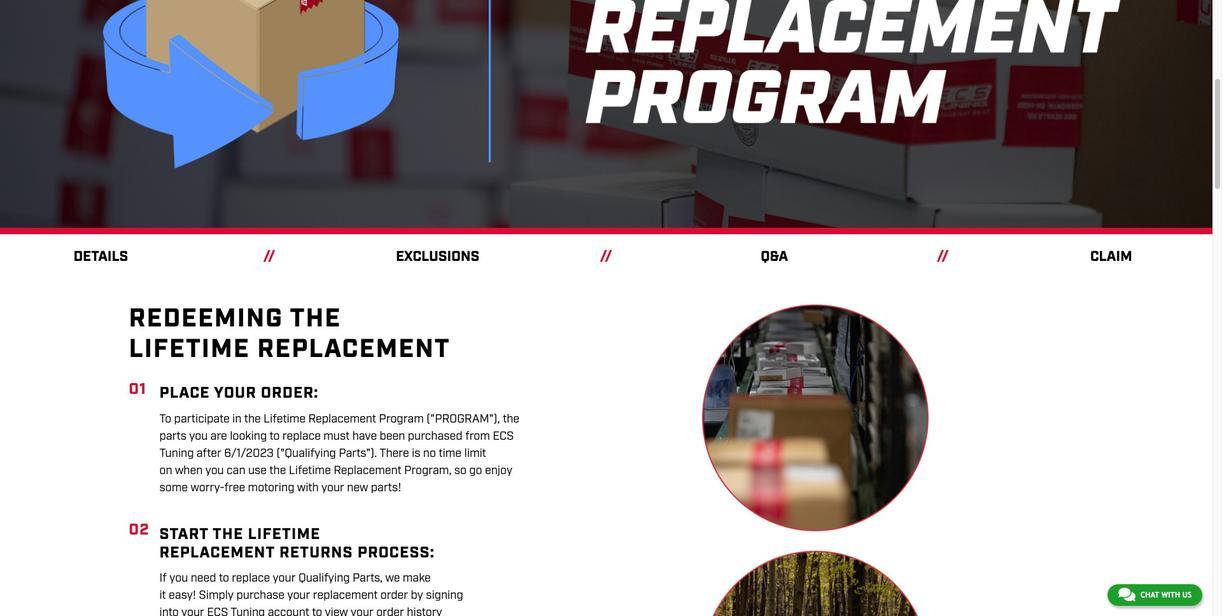 Task type: vqa. For each thing, say whether or not it's contained in the screenshot.
The 'From' on the left bottom of the page
yes



Task type: describe. For each thing, give the bounding box(es) containing it.
0 vertical spatial lifetime
[[264, 412, 306, 427]]

parts!
[[371, 481, 402, 496]]

the up ecs
[[503, 412, 520, 427]]

0 vertical spatial replacement
[[309, 412, 376, 427]]

exclusions link
[[396, 248, 480, 266]]

it
[[160, 589, 166, 604]]

your inside to participate in the lifetime replacement program ("program"), the parts you are looking to replace must have been purchased from ecs tuning after 6/1/2023 ("qualifying parts"). there is no time limit on when you can use the lifetime replacement program, so go enjoy some worry-free motoring with your new parts!
[[322, 481, 345, 496]]

looking
[[230, 429, 267, 444]]

signing
[[426, 589, 464, 604]]

ecs
[[493, 429, 514, 444]]

1 vertical spatial replacement
[[334, 464, 402, 479]]

when
[[175, 464, 203, 479]]

is
[[412, 446, 421, 462]]

1 vertical spatial your
[[273, 572, 296, 587]]

if
[[160, 572, 167, 587]]

from
[[466, 429, 490, 444]]

replace inside if you need to replace your qualifying parts, we make it easy! simply purchase your replacement order by signing
[[232, 572, 270, 587]]

replacement
[[257, 333, 451, 367]]

simply
[[199, 589, 234, 604]]

are
[[211, 429, 227, 444]]

1 lifetime replacement image from the top
[[702, 304, 929, 532]]

parts").
[[339, 446, 377, 462]]

1 vertical spatial with
[[1162, 591, 1181, 600]]

claim image
[[0, 0, 1213, 234]]

there
[[380, 446, 409, 462]]

chat with us link
[[1108, 585, 1203, 606]]

replacement inside start the lifetime replacement returns process:
[[160, 543, 275, 563]]

comments image
[[1119, 587, 1136, 602]]

tuning
[[160, 446, 194, 462]]

some
[[160, 481, 188, 496]]

place your order:
[[160, 383, 319, 404]]

2 // from the left
[[600, 248, 612, 266]]

participate
[[174, 412, 230, 427]]

parts,
[[353, 572, 383, 587]]

program
[[379, 412, 424, 427]]

replace inside to participate in the lifetime replacement program ("program"), the parts you are looking to replace must have been purchased from ecs tuning after 6/1/2023 ("qualifying parts"). there is no time limit on when you can use the lifetime replacement program, so go enjoy some worry-free motoring with your new parts!
[[283, 429, 321, 444]]

to inside to participate in the lifetime replacement program ("program"), the parts you are looking to replace must have been purchased from ecs tuning after 6/1/2023 ("qualifying parts"). there is no time limit on when you can use the lifetime replacement program, so go enjoy some worry-free motoring with your new parts!
[[270, 429, 280, 444]]

make
[[403, 572, 431, 587]]

easy!
[[169, 589, 196, 604]]

must
[[324, 429, 350, 444]]

1 vertical spatial you
[[205, 464, 224, 479]]

with inside to participate in the lifetime replacement program ("program"), the parts you are looking to replace must have been purchased from ecs tuning after 6/1/2023 ("qualifying parts"). there is no time limit on when you can use the lifetime replacement program, so go enjoy some worry-free motoring with your new parts!
[[297, 481, 319, 496]]

limit
[[465, 446, 486, 462]]

lifetime inside start the lifetime replacement returns process:
[[248, 525, 321, 545]]

been
[[380, 429, 405, 444]]

2 vertical spatial your
[[287, 589, 310, 604]]

exclusions
[[396, 248, 480, 266]]

us
[[1183, 591, 1192, 600]]

to participate in the lifetime replacement program ("program"), the parts you are looking to replace must have been purchased from ecs tuning after 6/1/2023 ("qualifying parts"). there is no time limit on when you can use the lifetime replacement program, so go enjoy some worry-free motoring with your new parts!
[[160, 412, 520, 496]]

purchased
[[408, 429, 463, 444]]

lifetime
[[129, 333, 250, 367]]

the up 'motoring'
[[270, 464, 286, 479]]

need
[[191, 572, 216, 587]]

returns
[[280, 543, 353, 563]]

motoring
[[248, 481, 295, 496]]

01
[[129, 379, 147, 400]]



Task type: locate. For each thing, give the bounding box(es) containing it.
2 vertical spatial you
[[170, 572, 188, 587]]

start the lifetime replacement returns process:
[[160, 525, 435, 563]]

lifetime
[[264, 412, 306, 427], [289, 464, 331, 479], [248, 525, 321, 545]]

with
[[297, 481, 319, 496], [1162, 591, 1181, 600]]

place
[[160, 383, 210, 404]]

you inside if you need to replace your qualifying parts, we make it easy! simply purchase your replacement order by signing
[[170, 572, 188, 587]]

//
[[263, 248, 275, 266], [600, 248, 612, 266], [937, 248, 949, 266]]

we
[[386, 572, 400, 587]]

02
[[129, 521, 150, 541]]

3 // from the left
[[937, 248, 949, 266]]

0 vertical spatial lifetime replacement image
[[702, 304, 929, 532]]

you down after
[[205, 464, 224, 479]]

new
[[347, 481, 368, 496]]

lifetime down order:
[[264, 412, 306, 427]]

("qualifying
[[277, 446, 336, 462]]

have
[[353, 429, 377, 444]]

0 vertical spatial you
[[189, 429, 208, 444]]

to
[[270, 429, 280, 444], [219, 572, 229, 587]]

purchase
[[237, 589, 285, 604]]

replacement down parts").
[[334, 464, 402, 479]]

to inside if you need to replace your qualifying parts, we make it easy! simply purchase your replacement order by signing
[[219, 572, 229, 587]]

go
[[470, 464, 482, 479]]

replacement up need
[[160, 543, 275, 563]]

details
[[74, 248, 128, 266]]

on
[[160, 464, 172, 479]]

6/1/2023
[[224, 446, 274, 462]]

so
[[455, 464, 467, 479]]

0 vertical spatial replace
[[283, 429, 321, 444]]

1 horizontal spatial //
[[600, 248, 612, 266]]

1 vertical spatial to
[[219, 572, 229, 587]]

start
[[160, 525, 209, 545]]

no
[[423, 446, 436, 462]]

in
[[232, 412, 242, 427]]

claim
[[1091, 248, 1133, 266]]

2 horizontal spatial //
[[937, 248, 949, 266]]

the right start
[[213, 525, 244, 545]]

lifetime down ("qualifying
[[289, 464, 331, 479]]

0 horizontal spatial to
[[219, 572, 229, 587]]

you right if
[[170, 572, 188, 587]]

to up simply
[[219, 572, 229, 587]]

qualifying
[[299, 572, 350, 587]]

q&a link
[[761, 248, 789, 266]]

replacement up must
[[309, 412, 376, 427]]

the right in
[[244, 412, 261, 427]]

if you need to replace your qualifying parts, we make it easy! simply purchase your replacement order by signing
[[160, 572, 464, 604]]

with left us
[[1162, 591, 1181, 600]]

chat with us
[[1141, 591, 1192, 600]]

lifetime replacement image
[[702, 304, 929, 532], [702, 551, 929, 616]]

your
[[214, 383, 257, 404]]

replacement
[[313, 589, 378, 604]]

1 vertical spatial lifetime replacement image
[[702, 551, 929, 616]]

to
[[160, 412, 172, 427]]

by
[[411, 589, 423, 604]]

after
[[197, 446, 222, 462]]

q&a
[[761, 248, 789, 266]]

replace
[[283, 429, 321, 444], [232, 572, 270, 587]]

use
[[248, 464, 267, 479]]

your
[[322, 481, 345, 496], [273, 572, 296, 587], [287, 589, 310, 604]]

free
[[224, 481, 245, 496]]

1 vertical spatial lifetime
[[289, 464, 331, 479]]

your down the qualifying
[[287, 589, 310, 604]]

time
[[439, 446, 462, 462]]

order
[[381, 589, 408, 604]]

1 vertical spatial replace
[[232, 572, 270, 587]]

replace up ("qualifying
[[283, 429, 321, 444]]

0 vertical spatial to
[[270, 429, 280, 444]]

enjoy
[[485, 464, 513, 479]]

program,
[[404, 464, 452, 479]]

2 vertical spatial replacement
[[160, 543, 275, 563]]

replace up purchase
[[232, 572, 270, 587]]

chat
[[1141, 591, 1160, 600]]

2 lifetime replacement image from the top
[[702, 551, 929, 616]]

redeeming
[[129, 303, 283, 336]]

2 vertical spatial lifetime
[[248, 525, 321, 545]]

lifetime down 'motoring'
[[248, 525, 321, 545]]

1 // from the left
[[263, 248, 275, 266]]

process:
[[358, 543, 435, 563]]

1 horizontal spatial replace
[[283, 429, 321, 444]]

with down ("qualifying
[[297, 481, 319, 496]]

0 horizontal spatial replace
[[232, 572, 270, 587]]

to right looking
[[270, 429, 280, 444]]

your left new
[[322, 481, 345, 496]]

0 horizontal spatial //
[[263, 248, 275, 266]]

the
[[290, 303, 342, 336]]

claim link
[[1091, 248, 1133, 266]]

replacement
[[309, 412, 376, 427], [334, 464, 402, 479], [160, 543, 275, 563]]

you down participate
[[189, 429, 208, 444]]

worry-
[[191, 481, 224, 496]]

your up purchase
[[273, 572, 296, 587]]

0 vertical spatial your
[[322, 481, 345, 496]]

parts
[[160, 429, 187, 444]]

details link
[[74, 248, 128, 266]]

1 horizontal spatial with
[[1162, 591, 1181, 600]]

0 horizontal spatial with
[[297, 481, 319, 496]]

redeeming the lifetime replacement
[[129, 303, 451, 367]]

the inside start the lifetime replacement returns process:
[[213, 525, 244, 545]]

1 horizontal spatial to
[[270, 429, 280, 444]]

("program"),
[[427, 412, 500, 427]]

you
[[189, 429, 208, 444], [205, 464, 224, 479], [170, 572, 188, 587]]

0 vertical spatial with
[[297, 481, 319, 496]]

order:
[[261, 383, 319, 404]]

can
[[227, 464, 246, 479]]

the
[[244, 412, 261, 427], [503, 412, 520, 427], [270, 464, 286, 479], [213, 525, 244, 545]]



